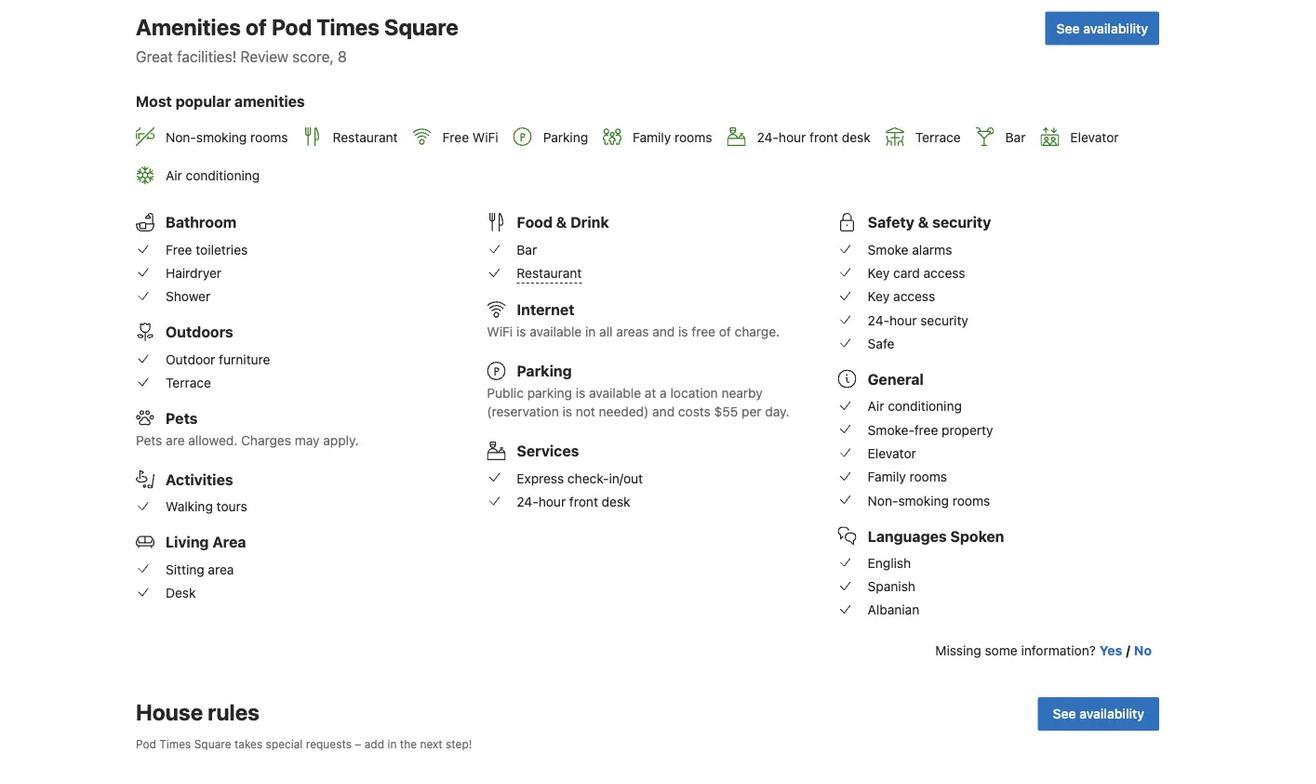 Task type: describe. For each thing, give the bounding box(es) containing it.
(reservation
[[487, 405, 559, 420]]

express check-in/out
[[517, 471, 643, 486]]

0 horizontal spatial bar
[[517, 242, 537, 258]]

2 horizontal spatial 24-
[[868, 313, 889, 328]]

pod inside amenities of pod times square great facilities! review score, 8
[[272, 14, 312, 40]]

1 vertical spatial parking
[[517, 363, 572, 380]]

1 horizontal spatial non-
[[868, 493, 898, 509]]

1 vertical spatial hour
[[889, 313, 917, 328]]

needed)
[[599, 405, 649, 420]]

square inside amenities of pod times square great facilities! review score, 8
[[384, 14, 458, 40]]

$55
[[714, 405, 738, 420]]

parking
[[527, 386, 572, 401]]

a
[[660, 386, 667, 401]]

activities
[[166, 471, 233, 489]]

allowed.
[[188, 433, 237, 449]]

spoken
[[950, 528, 1004, 545]]

area
[[208, 562, 234, 578]]

areas
[[616, 325, 649, 340]]

free for free wifi
[[442, 130, 469, 145]]

walking tours
[[166, 500, 247, 515]]

1 vertical spatial air conditioning
[[868, 399, 962, 415]]

0 vertical spatial hour
[[779, 130, 806, 145]]

safety
[[868, 214, 914, 232]]

0 vertical spatial bar
[[1005, 130, 1026, 145]]

charges
[[241, 433, 291, 449]]

the
[[400, 738, 417, 751]]

is down internet
[[516, 325, 526, 340]]

languages spoken
[[868, 528, 1004, 545]]

0 vertical spatial access
[[923, 266, 965, 281]]

free toiletries
[[166, 242, 248, 258]]

popular
[[175, 93, 231, 110]]

yes
[[1100, 644, 1122, 659]]

restaurant for bar
[[517, 266, 582, 281]]

see availability for the bottommost see availability button
[[1053, 707, 1144, 723]]

add
[[364, 738, 384, 751]]

0 horizontal spatial front
[[569, 495, 598, 510]]

free wifi
[[442, 130, 498, 145]]

smoke-free property
[[868, 423, 993, 438]]

amenities of pod times square great facilities! review score, 8
[[136, 14, 458, 66]]

sitting
[[166, 562, 204, 578]]

–
[[355, 738, 361, 751]]

card
[[893, 266, 920, 281]]

0 horizontal spatial family rooms
[[633, 130, 712, 145]]

see availability for topmost see availability button
[[1057, 21, 1148, 36]]

1 vertical spatial availability
[[1079, 707, 1144, 723]]

0 vertical spatial wifi
[[472, 130, 498, 145]]

express
[[517, 471, 564, 486]]

1 vertical spatial family rooms
[[868, 470, 947, 485]]

0 vertical spatial parking
[[543, 130, 588, 145]]

1 horizontal spatial smoking
[[898, 493, 949, 509]]

day.
[[765, 405, 789, 420]]

1 vertical spatial square
[[194, 738, 231, 751]]

1 vertical spatial elevator
[[868, 446, 916, 462]]

apply.
[[323, 433, 359, 449]]

1 horizontal spatial family
[[868, 470, 906, 485]]

1 horizontal spatial free
[[914, 423, 938, 438]]

some
[[985, 644, 1018, 659]]

takes
[[234, 738, 263, 751]]

0 vertical spatial elevator
[[1070, 130, 1119, 145]]

safety & security
[[868, 214, 991, 232]]

house rules
[[136, 700, 259, 726]]

1 horizontal spatial air
[[868, 399, 884, 415]]

pod times square takes special requests – add in the next step!
[[136, 738, 472, 751]]

0 vertical spatial desk
[[842, 130, 871, 145]]

outdoors
[[166, 324, 233, 342]]

pets are allowed. charges may apply.
[[136, 433, 359, 449]]

8
[[338, 48, 347, 66]]

requests
[[306, 738, 352, 751]]

& for safety
[[918, 214, 929, 232]]

24-hour security
[[868, 313, 968, 328]]

1 vertical spatial see availability button
[[1038, 698, 1159, 732]]

walking
[[166, 500, 213, 515]]

key for key access
[[868, 289, 890, 305]]

1 vertical spatial access
[[893, 289, 935, 305]]

0 horizontal spatial 24-
[[517, 495, 538, 510]]

1 vertical spatial non-smoking rooms
[[868, 493, 990, 509]]

house
[[136, 700, 203, 726]]

all
[[599, 325, 613, 340]]

next
[[420, 738, 443, 751]]

at
[[645, 386, 656, 401]]

key access
[[868, 289, 935, 305]]

costs
[[678, 405, 711, 420]]

check-
[[567, 471, 609, 486]]

outdoor furniture
[[166, 352, 270, 367]]

missing
[[935, 644, 981, 659]]

no
[[1134, 644, 1152, 659]]

1 vertical spatial wifi
[[487, 325, 513, 340]]

living
[[166, 534, 209, 552]]

smoke alarms
[[868, 242, 952, 258]]

great
[[136, 48, 173, 66]]

smoke-
[[868, 423, 914, 438]]

0 vertical spatial family
[[633, 130, 671, 145]]

score,
[[292, 48, 334, 66]]

1 and from the top
[[652, 325, 675, 340]]

1 vertical spatial terrace
[[166, 376, 211, 391]]

area
[[212, 534, 246, 552]]

hairdryer
[[166, 266, 221, 281]]

0 vertical spatial air conditioning
[[166, 169, 260, 184]]

most popular amenities
[[136, 93, 305, 110]]

may
[[295, 433, 320, 449]]

1 horizontal spatial 24-hour front desk
[[757, 130, 871, 145]]

1 horizontal spatial 24-
[[757, 130, 779, 145]]

outdoor
[[166, 352, 215, 367]]

0 horizontal spatial conditioning
[[186, 169, 260, 184]]

is left 'not'
[[562, 405, 572, 420]]

yes button
[[1100, 643, 1122, 661]]

food
[[517, 214, 553, 232]]

safe
[[868, 337, 894, 352]]

0 vertical spatial see availability button
[[1045, 12, 1159, 46]]

0 vertical spatial availability
[[1083, 21, 1148, 36]]

location
[[670, 386, 718, 401]]

living area
[[166, 534, 246, 552]]

albanian
[[868, 603, 919, 618]]

see for the bottommost see availability button
[[1053, 707, 1076, 723]]

per
[[742, 405, 762, 420]]

information?
[[1021, 644, 1096, 659]]

general
[[868, 371, 924, 389]]



Task type: vqa. For each thing, say whether or not it's contained in the screenshot.
resorts
no



Task type: locate. For each thing, give the bounding box(es) containing it.
see
[[1057, 21, 1080, 36], [1053, 707, 1076, 723]]

1 horizontal spatial pets
[[166, 410, 198, 428]]

of left charge.
[[719, 325, 731, 340]]

0 horizontal spatial 24-hour front desk
[[517, 495, 630, 510]]

1 vertical spatial free
[[166, 242, 192, 258]]

2 vertical spatial 24-
[[517, 495, 538, 510]]

spanish
[[868, 580, 915, 595]]

1 vertical spatial bar
[[517, 242, 537, 258]]

security for safety & security
[[932, 214, 991, 232]]

of up review
[[246, 14, 267, 40]]

1 vertical spatial non-
[[868, 493, 898, 509]]

free left charge.
[[692, 325, 715, 340]]

key down smoke
[[868, 266, 890, 281]]

1 horizontal spatial front
[[809, 130, 838, 145]]

air conditioning up smoke-free property
[[868, 399, 962, 415]]

1 & from the left
[[556, 214, 567, 232]]

air up smoke-
[[868, 399, 884, 415]]

family rooms
[[633, 130, 712, 145], [868, 470, 947, 485]]

non- down 'popular'
[[166, 130, 196, 145]]

restaurant down 8
[[333, 130, 398, 145]]

desk up safety
[[842, 130, 871, 145]]

is right areas
[[678, 325, 688, 340]]

1 horizontal spatial in
[[585, 325, 596, 340]]

no button
[[1134, 643, 1152, 661]]

parking up parking
[[517, 363, 572, 380]]

times down house
[[159, 738, 191, 751]]

0 horizontal spatial pod
[[136, 738, 156, 751]]

1 horizontal spatial pod
[[272, 14, 312, 40]]

0 vertical spatial in
[[585, 325, 596, 340]]

security up alarms
[[932, 214, 991, 232]]

smoke
[[868, 242, 909, 258]]

sitting area
[[166, 562, 234, 578]]

access down alarms
[[923, 266, 965, 281]]

non-smoking rooms down most popular amenities on the top of the page
[[166, 130, 288, 145]]

available inside public parking is available at a location nearby (reservation is not needed) and costs $55 per day.
[[589, 386, 641, 401]]

toiletries
[[196, 242, 248, 258]]

terrace down 'outdoor'
[[166, 376, 211, 391]]

1 vertical spatial restaurant
[[517, 266, 582, 281]]

nearby
[[721, 386, 763, 401]]

1 key from the top
[[868, 266, 890, 281]]

0 horizontal spatial air
[[166, 169, 182, 184]]

& for food
[[556, 214, 567, 232]]

times up 8
[[317, 14, 380, 40]]

furniture
[[219, 352, 270, 367]]

terrace up safety & security
[[915, 130, 961, 145]]

step!
[[446, 738, 472, 751]]

parking up food & drink
[[543, 130, 588, 145]]

missing some information? yes / no
[[935, 644, 1152, 659]]

0 horizontal spatial in
[[387, 738, 397, 751]]

rooms
[[250, 130, 288, 145], [675, 130, 712, 145], [909, 470, 947, 485], [952, 493, 990, 509]]

and
[[652, 325, 675, 340], [652, 405, 675, 420]]

0 horizontal spatial times
[[159, 738, 191, 751]]

in/out
[[609, 471, 643, 486]]

of inside amenities of pod times square great facilities! review score, 8
[[246, 14, 267, 40]]

1 horizontal spatial free
[[442, 130, 469, 145]]

not
[[576, 405, 595, 420]]

1 vertical spatial free
[[914, 423, 938, 438]]

1 vertical spatial 24-
[[868, 313, 889, 328]]

0 vertical spatial non-
[[166, 130, 196, 145]]

services
[[517, 443, 579, 460]]

desk down in/out
[[602, 495, 630, 510]]

conditioning up smoke-free property
[[888, 399, 962, 415]]

key down key card access on the right top
[[868, 289, 890, 305]]

air conditioning
[[166, 169, 260, 184], [868, 399, 962, 415]]

terrace
[[915, 130, 961, 145], [166, 376, 211, 391]]

1 vertical spatial conditioning
[[888, 399, 962, 415]]

key card access
[[868, 266, 965, 281]]

drink
[[570, 214, 609, 232]]

0 vertical spatial smoking
[[196, 130, 247, 145]]

1 horizontal spatial family rooms
[[868, 470, 947, 485]]

shower
[[166, 289, 210, 305]]

1 vertical spatial times
[[159, 738, 191, 751]]

charge.
[[735, 325, 780, 340]]

0 horizontal spatial free
[[166, 242, 192, 258]]

0 vertical spatial air
[[166, 169, 182, 184]]

times
[[317, 14, 380, 40], [159, 738, 191, 751]]

amenities
[[136, 14, 241, 40]]

1 horizontal spatial &
[[918, 214, 929, 232]]

availability
[[1083, 21, 1148, 36], [1079, 707, 1144, 723]]

0 vertical spatial front
[[809, 130, 838, 145]]

0 horizontal spatial air conditioning
[[166, 169, 260, 184]]

pets up are
[[166, 410, 198, 428]]

1 vertical spatial and
[[652, 405, 675, 420]]

0 vertical spatial available
[[530, 325, 582, 340]]

access
[[923, 266, 965, 281], [893, 289, 935, 305]]

rules
[[208, 700, 259, 726]]

internet
[[517, 301, 574, 319]]

2 and from the top
[[652, 405, 675, 420]]

tours
[[216, 500, 247, 515]]

pod up score, in the top of the page
[[272, 14, 312, 40]]

restaurant up internet
[[517, 266, 582, 281]]

1 vertical spatial see
[[1053, 707, 1076, 723]]

0 vertical spatial free
[[692, 325, 715, 340]]

2 vertical spatial hour
[[538, 495, 566, 510]]

key for key card access
[[868, 266, 890, 281]]

most
[[136, 93, 172, 110]]

see availability
[[1057, 21, 1148, 36], [1053, 707, 1144, 723]]

0 horizontal spatial pets
[[136, 433, 162, 449]]

security down key access
[[920, 313, 968, 328]]

air conditioning up bathroom
[[166, 169, 260, 184]]

facilities!
[[177, 48, 237, 66]]

conditioning up bathroom
[[186, 169, 260, 184]]

1 vertical spatial see availability
[[1053, 707, 1144, 723]]

and right areas
[[652, 325, 675, 340]]

non-
[[166, 130, 196, 145], [868, 493, 898, 509]]

1 vertical spatial front
[[569, 495, 598, 510]]

bathroom
[[166, 214, 237, 232]]

amenities
[[234, 93, 305, 110]]

0 horizontal spatial free
[[692, 325, 715, 340]]

review
[[241, 48, 288, 66]]

0 vertical spatial restaurant
[[333, 130, 398, 145]]

1 horizontal spatial terrace
[[915, 130, 961, 145]]

1 horizontal spatial air conditioning
[[868, 399, 962, 415]]

available down internet
[[530, 325, 582, 340]]

wifi
[[472, 130, 498, 145], [487, 325, 513, 340]]

0 vertical spatial times
[[317, 14, 380, 40]]

1 vertical spatial family
[[868, 470, 906, 485]]

and inside public parking is available at a location nearby (reservation is not needed) and costs $55 per day.
[[652, 405, 675, 420]]

1 horizontal spatial conditioning
[[888, 399, 962, 415]]

desk
[[166, 586, 196, 601]]

food & drink
[[517, 214, 609, 232]]

0 horizontal spatial smoking
[[196, 130, 247, 145]]

0 vertical spatial see
[[1057, 21, 1080, 36]]

is
[[516, 325, 526, 340], [678, 325, 688, 340], [576, 386, 585, 401], [562, 405, 572, 420]]

0 vertical spatial of
[[246, 14, 267, 40]]

0 horizontal spatial non-
[[166, 130, 196, 145]]

0 vertical spatial non-smoking rooms
[[166, 130, 288, 145]]

times inside amenities of pod times square great facilities! review score, 8
[[317, 14, 380, 40]]

see for topmost see availability button
[[1057, 21, 1080, 36]]

2 key from the top
[[868, 289, 890, 305]]

0 vertical spatial conditioning
[[186, 169, 260, 184]]

public
[[487, 386, 524, 401]]

family
[[633, 130, 671, 145], [868, 470, 906, 485]]

1 horizontal spatial square
[[384, 14, 458, 40]]

0 vertical spatial family rooms
[[633, 130, 712, 145]]

free left property
[[914, 423, 938, 438]]

1 horizontal spatial available
[[589, 386, 641, 401]]

2 & from the left
[[918, 214, 929, 232]]

are
[[166, 433, 185, 449]]

available up needed)
[[589, 386, 641, 401]]

0 horizontal spatial square
[[194, 738, 231, 751]]

1 vertical spatial key
[[868, 289, 890, 305]]

restaurant for non-smoking rooms
[[333, 130, 398, 145]]

bar
[[1005, 130, 1026, 145], [517, 242, 537, 258]]

public parking is available at a location nearby (reservation is not needed) and costs $55 per day.
[[487, 386, 789, 420]]

access down key card access on the right top
[[893, 289, 935, 305]]

desk
[[842, 130, 871, 145], [602, 495, 630, 510]]

1 horizontal spatial non-smoking rooms
[[868, 493, 990, 509]]

air up bathroom
[[166, 169, 182, 184]]

0 horizontal spatial hour
[[538, 495, 566, 510]]

non-smoking rooms up languages spoken
[[868, 493, 990, 509]]

0 vertical spatial key
[[868, 266, 890, 281]]

1 horizontal spatial bar
[[1005, 130, 1026, 145]]

conditioning
[[186, 169, 260, 184], [888, 399, 962, 415]]

languages
[[868, 528, 947, 545]]

english
[[868, 556, 911, 571]]

special
[[266, 738, 303, 751]]

1 vertical spatial in
[[387, 738, 397, 751]]

pets for pets
[[166, 410, 198, 428]]

1 horizontal spatial of
[[719, 325, 731, 340]]

security
[[932, 214, 991, 232], [920, 313, 968, 328]]

0 vertical spatial terrace
[[915, 130, 961, 145]]

& up alarms
[[918, 214, 929, 232]]

24-hour front desk
[[757, 130, 871, 145], [517, 495, 630, 510]]

/
[[1126, 644, 1130, 659]]

pets left are
[[136, 433, 162, 449]]

smoking up languages spoken
[[898, 493, 949, 509]]

pets for pets are allowed. charges may apply.
[[136, 433, 162, 449]]

air
[[166, 169, 182, 184], [868, 399, 884, 415]]

is up 'not'
[[576, 386, 585, 401]]

0 horizontal spatial restaurant
[[333, 130, 398, 145]]

0 vertical spatial 24-hour front desk
[[757, 130, 871, 145]]

pod down house
[[136, 738, 156, 751]]

alarms
[[912, 242, 952, 258]]

smoking down most popular amenities on the top of the page
[[196, 130, 247, 145]]

and down a
[[652, 405, 675, 420]]

0 horizontal spatial &
[[556, 214, 567, 232]]

0 vertical spatial see availability
[[1057, 21, 1148, 36]]

1 vertical spatial available
[[589, 386, 641, 401]]

0 horizontal spatial elevator
[[868, 446, 916, 462]]

security for 24-hour security
[[920, 313, 968, 328]]

& right food
[[556, 214, 567, 232]]

0 horizontal spatial family
[[633, 130, 671, 145]]

non- up languages
[[868, 493, 898, 509]]

property
[[942, 423, 993, 438]]

free for free toiletries
[[166, 242, 192, 258]]

square
[[384, 14, 458, 40], [194, 738, 231, 751]]

1 horizontal spatial restaurant
[[517, 266, 582, 281]]

parking
[[543, 130, 588, 145], [517, 363, 572, 380]]

1 vertical spatial smoking
[[898, 493, 949, 509]]

0 vertical spatial square
[[384, 14, 458, 40]]

1 horizontal spatial times
[[317, 14, 380, 40]]

elevator
[[1070, 130, 1119, 145], [868, 446, 916, 462]]

1 vertical spatial of
[[719, 325, 731, 340]]

1 vertical spatial 24-hour front desk
[[517, 495, 630, 510]]

0 horizontal spatial of
[[246, 14, 267, 40]]

0 vertical spatial 24-
[[757, 130, 779, 145]]

1 vertical spatial desk
[[602, 495, 630, 510]]

in left the
[[387, 738, 397, 751]]

in left all
[[585, 325, 596, 340]]

0 vertical spatial free
[[442, 130, 469, 145]]

wifi is available in all areas and is free of charge.
[[487, 325, 780, 340]]

0 horizontal spatial non-smoking rooms
[[166, 130, 288, 145]]

0 horizontal spatial desk
[[602, 495, 630, 510]]



